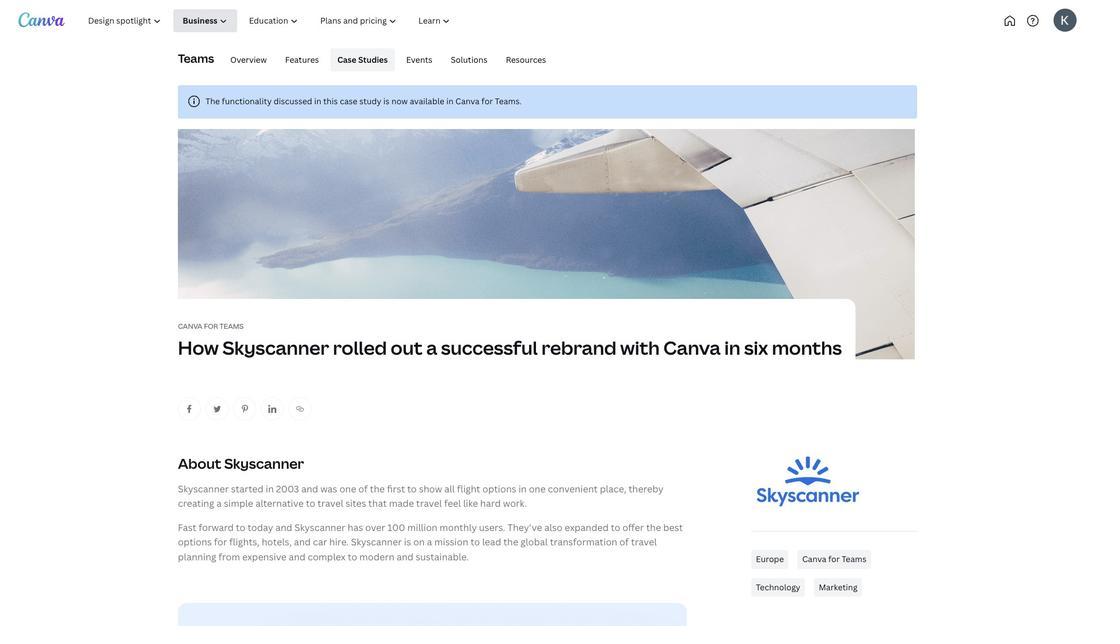 Task type: locate. For each thing, give the bounding box(es) containing it.
convenient
[[548, 483, 598, 495]]

options up planning
[[178, 536, 212, 549]]

canva right the available
[[456, 96, 480, 107]]

all
[[445, 483, 455, 495]]

0 horizontal spatial teams
[[178, 51, 214, 66]]

the functionality discussed in this case study is now available in canva for teams.
[[206, 96, 522, 107]]

skyscanner inside the skyscanner started in 2003 and was one of the first to show all flight options in one convenient place, thereby creating a simple alternative to travel sites that made travel feel like hard work.
[[178, 483, 229, 495]]

2 horizontal spatial for
[[829, 554, 840, 565]]

of down offer
[[620, 536, 629, 549]]

from
[[219, 551, 240, 563]]

0 horizontal spatial of
[[359, 483, 368, 495]]

teams inside canva for teams link
[[842, 554, 867, 565]]

sites
[[346, 497, 366, 510]]

skyscanner up creating
[[178, 483, 229, 495]]

2 horizontal spatial the
[[647, 521, 662, 534]]

a inside the skyscanner started in 2003 and was one of the first to show all flight options in one convenient place, thereby creating a simple alternative to travel sites that made travel feel like hard work.
[[217, 497, 222, 510]]

canva inside canva for teams how skyscanner rolled out a successful rebrand with canva in six months
[[664, 335, 721, 360]]

this
[[324, 96, 338, 107]]

options inside the skyscanner started in 2003 and was one of the first to show all flight options in one convenient place, thereby creating a simple alternative to travel sites that made travel feel like hard work.
[[483, 483, 517, 495]]

one up sites
[[340, 483, 356, 495]]

for left teams.
[[482, 96, 493, 107]]

for inside fast forward to today and skyscanner has over 100 million monthly users. they've also expanded to offer the best options for flights, hotels, and car hire. skyscanner is on a mission to lead the global transformation of travel planning from expensive and complex to modern and sustainable.
[[214, 536, 227, 549]]

events
[[406, 54, 433, 65]]

teams.
[[495, 96, 522, 107]]

0 vertical spatial a
[[427, 335, 438, 360]]

global
[[521, 536, 548, 549]]

show
[[419, 483, 442, 495]]

0 vertical spatial canva
[[456, 96, 480, 107]]

features
[[285, 54, 319, 65]]

marketing
[[819, 582, 858, 593]]

1 vertical spatial options
[[178, 536, 212, 549]]

1 vertical spatial a
[[217, 497, 222, 510]]

travel down show
[[416, 497, 442, 510]]

is
[[384, 96, 390, 107], [404, 536, 411, 549]]

in left six
[[725, 335, 741, 360]]

teams
[[178, 51, 214, 66], [842, 554, 867, 565]]

rebrand
[[542, 335, 617, 360]]

for
[[482, 96, 493, 107], [214, 536, 227, 549], [829, 554, 840, 565]]

0 horizontal spatial travel
[[318, 497, 344, 510]]

0 horizontal spatial one
[[340, 483, 356, 495]]

teams up the
[[178, 51, 214, 66]]

1 horizontal spatial options
[[483, 483, 517, 495]]

2 vertical spatial canva
[[803, 554, 827, 565]]

they've
[[508, 521, 543, 534]]

2 vertical spatial for
[[829, 554, 840, 565]]

one
[[340, 483, 356, 495], [529, 483, 546, 495]]

for down "forward"
[[214, 536, 227, 549]]

1 vertical spatial of
[[620, 536, 629, 549]]

complex
[[308, 551, 346, 563]]

features link
[[278, 48, 326, 71]]

one left convenient
[[529, 483, 546, 495]]

a right out
[[427, 335, 438, 360]]

travel
[[318, 497, 344, 510], [416, 497, 442, 510], [632, 536, 657, 549]]

skyscanner down teams
[[223, 335, 329, 360]]

expensive
[[242, 551, 287, 563]]

travel down offer
[[632, 536, 657, 549]]

feel
[[444, 497, 461, 510]]

0 horizontal spatial for
[[214, 536, 227, 549]]

1 horizontal spatial canva
[[664, 335, 721, 360]]

started
[[231, 483, 264, 495]]

the right lead
[[504, 536, 519, 549]]

1 horizontal spatial teams
[[842, 554, 867, 565]]

travel down was in the left of the page
[[318, 497, 344, 510]]

options up hard
[[483, 483, 517, 495]]

2 vertical spatial a
[[427, 536, 432, 549]]

available
[[410, 96, 445, 107]]

and
[[302, 483, 318, 495], [276, 521, 293, 534], [294, 536, 311, 549], [289, 551, 306, 563], [397, 551, 414, 563]]

the up 'that'
[[370, 483, 385, 495]]

0 vertical spatial is
[[384, 96, 390, 107]]

0 vertical spatial options
[[483, 483, 517, 495]]

1 horizontal spatial is
[[404, 536, 411, 549]]

successful
[[441, 335, 538, 360]]

2 horizontal spatial travel
[[632, 536, 657, 549]]

canva up marketing in the bottom right of the page
[[803, 554, 827, 565]]

0 horizontal spatial the
[[370, 483, 385, 495]]

case studies link
[[331, 48, 395, 71]]

rolled
[[333, 335, 387, 360]]

million
[[408, 521, 438, 534]]

1 vertical spatial teams
[[842, 554, 867, 565]]

and down the on
[[397, 551, 414, 563]]

1 horizontal spatial one
[[529, 483, 546, 495]]

0 horizontal spatial canva
[[456, 96, 480, 107]]

menu bar
[[219, 48, 553, 71]]

1 vertical spatial is
[[404, 536, 411, 549]]

also
[[545, 521, 563, 534]]

is left now
[[384, 96, 390, 107]]

and left was in the left of the page
[[302, 483, 318, 495]]

is left the on
[[404, 536, 411, 549]]

expanded
[[565, 521, 609, 534]]

overview
[[230, 54, 267, 65]]

1 horizontal spatial of
[[620, 536, 629, 549]]

teams up marketing in the bottom right of the page
[[842, 554, 867, 565]]

skyscanner started in 2003 and was one of the first to show all flight options in one convenient place, thereby creating a simple alternative to travel sites that made travel feel like hard work.
[[178, 483, 664, 510]]

0 horizontal spatial options
[[178, 536, 212, 549]]

to right first
[[408, 483, 417, 495]]

canva for teams
[[803, 554, 867, 565]]

technology link
[[752, 578, 806, 597]]

skyscanner up started
[[224, 454, 304, 473]]

the
[[370, 483, 385, 495], [647, 521, 662, 534], [504, 536, 519, 549]]

of inside the skyscanner started in 2003 and was one of the first to show all flight options in one convenient place, thereby creating a simple alternative to travel sites that made travel feel like hard work.
[[359, 483, 368, 495]]

mission
[[435, 536, 469, 549]]

1 horizontal spatial the
[[504, 536, 519, 549]]

planning
[[178, 551, 216, 563]]

canva for teams link
[[798, 550, 872, 569]]

a left simple
[[217, 497, 222, 510]]

car
[[313, 536, 327, 549]]

0 vertical spatial the
[[370, 483, 385, 495]]

first
[[387, 483, 405, 495]]

1 vertical spatial canva
[[664, 335, 721, 360]]

1 horizontal spatial for
[[482, 96, 493, 107]]

options
[[483, 483, 517, 495], [178, 536, 212, 549]]

in up work.
[[519, 483, 527, 495]]

how
[[178, 335, 219, 360]]

with
[[621, 335, 660, 360]]

the
[[206, 96, 220, 107]]

canva
[[456, 96, 480, 107], [664, 335, 721, 360], [803, 554, 827, 565]]

a
[[427, 335, 438, 360], [217, 497, 222, 510], [427, 536, 432, 549]]

1 vertical spatial for
[[214, 536, 227, 549]]

of up sites
[[359, 483, 368, 495]]

about skyscanner
[[178, 454, 304, 473]]

a right the on
[[427, 536, 432, 549]]

the left best
[[647, 521, 662, 534]]

the inside the skyscanner started in 2003 and was one of the first to show all flight options in one convenient place, thereby creating a simple alternative to travel sites that made travel feel like hard work.
[[370, 483, 385, 495]]

skyscanner
[[223, 335, 329, 360], [224, 454, 304, 473], [178, 483, 229, 495], [295, 521, 346, 534], [351, 536, 402, 549]]

about
[[178, 454, 222, 473]]

canva right with
[[664, 335, 721, 360]]

skyscanner inside canva for teams how skyscanner rolled out a successful rebrand with canva in six months
[[223, 335, 329, 360]]

study
[[360, 96, 382, 107]]

in inside canva for teams how skyscanner rolled out a successful rebrand with canva in six months
[[725, 335, 741, 360]]

2 horizontal spatial canva
[[803, 554, 827, 565]]

hotels,
[[262, 536, 292, 549]]

resources
[[506, 54, 547, 65]]

for up marketing in the bottom right of the page
[[829, 554, 840, 565]]

canva for with
[[664, 335, 721, 360]]

0 vertical spatial of
[[359, 483, 368, 495]]

1 horizontal spatial travel
[[416, 497, 442, 510]]

0 vertical spatial for
[[482, 96, 493, 107]]

creating
[[178, 497, 214, 510]]

2 vertical spatial the
[[504, 536, 519, 549]]

in
[[314, 96, 322, 107], [447, 96, 454, 107], [725, 335, 741, 360], [266, 483, 274, 495], [519, 483, 527, 495]]



Task type: describe. For each thing, give the bounding box(es) containing it.
europe
[[757, 554, 784, 565]]

2003
[[276, 483, 299, 495]]

0 vertical spatial teams
[[178, 51, 214, 66]]

flight
[[457, 483, 481, 495]]

solutions
[[451, 54, 488, 65]]

best
[[664, 521, 683, 534]]

marketing link
[[815, 578, 863, 597]]

and up hotels,
[[276, 521, 293, 534]]

europe link
[[752, 550, 789, 569]]

travel inside fast forward to today and skyscanner has over 100 million monthly users. they've also expanded to offer the best options for flights, hotels, and car hire. skyscanner is on a mission to lead the global transformation of travel planning from expensive and complex to modern and sustainable.
[[632, 536, 657, 549]]

a inside fast forward to today and skyscanner has over 100 million monthly users. they've also expanded to offer the best options for flights, hotels, and car hire. skyscanner is on a mission to lead the global transformation of travel planning from expensive and complex to modern and sustainable.
[[427, 536, 432, 549]]

out
[[391, 335, 423, 360]]

to down hire.
[[348, 551, 357, 563]]

that
[[369, 497, 387, 510]]

for
[[204, 322, 218, 331]]

technology
[[757, 582, 801, 593]]

was
[[321, 483, 338, 495]]

a inside canva for teams how skyscanner rolled out a successful rebrand with canva in six months
[[427, 335, 438, 360]]

0 horizontal spatial is
[[384, 96, 390, 107]]

2 one from the left
[[529, 483, 546, 495]]

canva for in
[[456, 96, 480, 107]]

skyscanner up modern
[[351, 536, 402, 549]]

to left lead
[[471, 536, 480, 549]]

simple
[[224, 497, 253, 510]]

of inside fast forward to today and skyscanner has over 100 million monthly users. they've also expanded to offer the best options for flights, hotels, and car hire. skyscanner is on a mission to lead the global transformation of travel planning from expensive and complex to modern and sustainable.
[[620, 536, 629, 549]]

and down hotels,
[[289, 551, 306, 563]]

place,
[[600, 483, 627, 495]]

solutions link
[[444, 48, 495, 71]]

and left car
[[294, 536, 311, 549]]

1 one from the left
[[340, 483, 356, 495]]

case studies
[[338, 54, 388, 65]]

offer
[[623, 521, 644, 534]]

on
[[414, 536, 425, 549]]

over
[[366, 521, 386, 534]]

six
[[745, 335, 769, 360]]

sustainable.
[[416, 551, 469, 563]]

to left offer
[[611, 521, 621, 534]]

hire.
[[330, 536, 349, 549]]

case
[[338, 54, 357, 65]]

skyscanner up car
[[295, 521, 346, 534]]

transformation
[[550, 536, 618, 549]]

teams
[[220, 322, 244, 331]]

fast forward to today and skyscanner has over 100 million monthly users. they've also expanded to offer the best options for flights, hotels, and car hire. skyscanner is on a mission to lead the global transformation of travel planning from expensive and complex to modern and sustainable.
[[178, 521, 683, 563]]

canva
[[178, 322, 203, 331]]

overview link
[[223, 48, 274, 71]]

months
[[772, 335, 843, 360]]

forward
[[199, 521, 234, 534]]

has
[[348, 521, 363, 534]]

to up flights,
[[236, 521, 246, 534]]

lead
[[483, 536, 502, 549]]

now
[[392, 96, 408, 107]]

case
[[340, 96, 358, 107]]

in right the available
[[447, 96, 454, 107]]

thereby
[[629, 483, 664, 495]]

modern
[[360, 551, 395, 563]]

hard
[[481, 497, 501, 510]]

like
[[463, 497, 478, 510]]

in up alternative
[[266, 483, 274, 495]]

100
[[388, 521, 405, 534]]

studies
[[358, 54, 388, 65]]

canva for teams how skyscanner rolled out a successful rebrand with canva in six months
[[178, 322, 843, 360]]

alternative
[[256, 497, 304, 510]]

to right alternative
[[306, 497, 316, 510]]

in left the this
[[314, 96, 322, 107]]

discussed
[[274, 96, 312, 107]]

events link
[[400, 48, 440, 71]]

and inside the skyscanner started in 2003 and was one of the first to show all flight options in one convenient place, thereby creating a simple alternative to travel sites that made travel feel like hard work.
[[302, 483, 318, 495]]

1 vertical spatial the
[[647, 521, 662, 534]]

today
[[248, 521, 273, 534]]

users.
[[479, 521, 506, 534]]

work.
[[503, 497, 527, 510]]

resources link
[[499, 48, 553, 71]]

made
[[389, 497, 414, 510]]

top level navigation element
[[78, 9, 500, 32]]

functionality
[[222, 96, 272, 107]]

menu bar containing overview
[[219, 48, 553, 71]]

options inside fast forward to today and skyscanner has over 100 million monthly users. they've also expanded to offer the best options for flights, hotels, and car hire. skyscanner is on a mission to lead the global transformation of travel planning from expensive and complex to modern and sustainable.
[[178, 536, 212, 549]]

monthly
[[440, 521, 477, 534]]

is inside fast forward to today and skyscanner has over 100 million monthly users. they've also expanded to offer the best options for flights, hotels, and car hire. skyscanner is on a mission to lead the global transformation of travel planning from expensive and complex to modern and sustainable.
[[404, 536, 411, 549]]

fast
[[178, 521, 197, 534]]

flights,
[[229, 536, 260, 549]]



Task type: vqa. For each thing, say whether or not it's contained in the screenshot.
want
no



